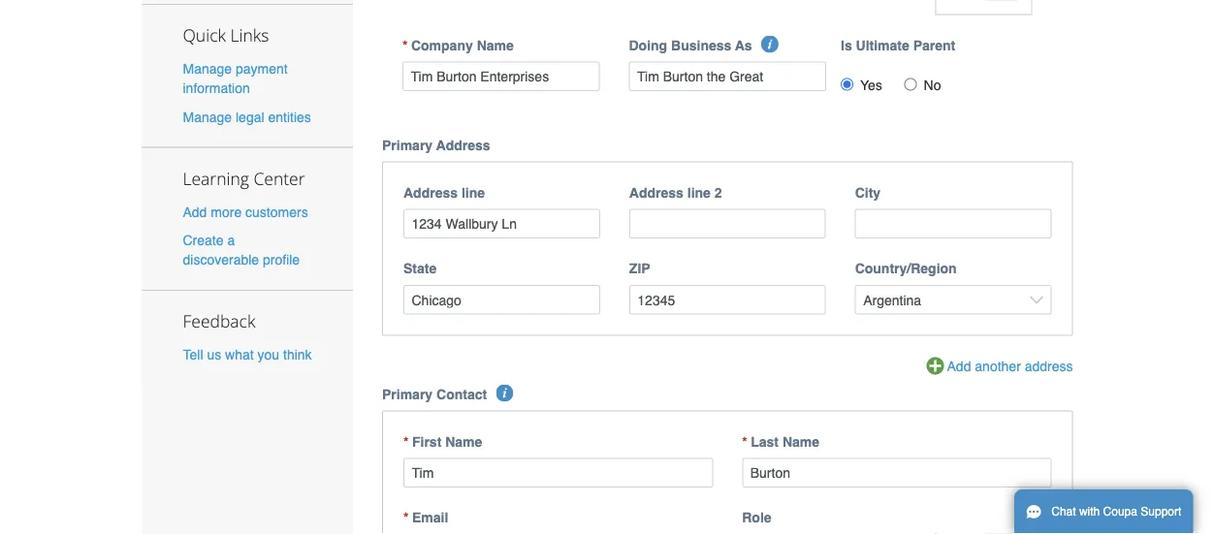 Task type: locate. For each thing, give the bounding box(es) containing it.
* left the first
[[404, 434, 409, 450]]

line left 2
[[688, 185, 711, 200]]

parent
[[914, 37, 956, 53]]

0 horizontal spatial add
[[183, 204, 207, 220]]

what
[[225, 347, 254, 363]]

None text field
[[742, 458, 1052, 488]]

name for * first name
[[445, 434, 482, 450]]

think
[[283, 347, 312, 363]]

tell
[[183, 347, 203, 363]]

* left company
[[403, 37, 408, 53]]

1 horizontal spatial line
[[688, 185, 711, 200]]

1 horizontal spatial add
[[947, 359, 972, 374]]

* left email
[[404, 510, 409, 526]]

tell us what you think button
[[183, 345, 312, 365]]

add inside add another address button
[[947, 359, 972, 374]]

primary up the first
[[382, 387, 433, 402]]

feedback
[[183, 310, 256, 333]]

2 manage from the top
[[183, 109, 232, 125]]

line up address line text box
[[462, 185, 485, 200]]

manage down information
[[183, 109, 232, 125]]

first
[[412, 434, 442, 450]]

quick links
[[183, 24, 269, 47]]

*
[[403, 37, 408, 53], [404, 434, 409, 450], [742, 434, 748, 450], [404, 510, 409, 526]]

name right company
[[477, 37, 514, 53]]

additional information image
[[761, 36, 779, 53], [496, 385, 514, 402]]

create a discoverable profile
[[183, 233, 300, 268]]

None radio
[[841, 78, 854, 91], [905, 78, 917, 91], [841, 78, 854, 91], [905, 78, 917, 91]]

1 vertical spatial additional information image
[[496, 385, 514, 402]]

address
[[436, 137, 490, 153], [404, 185, 458, 200], [629, 185, 684, 200]]

email
[[412, 510, 449, 526]]

primary address
[[382, 137, 490, 153]]

0 vertical spatial additional information image
[[761, 36, 779, 53]]

business
[[671, 37, 732, 53]]

additional information image right as
[[761, 36, 779, 53]]

2 primary from the top
[[382, 387, 433, 402]]

1 horizontal spatial additional information image
[[761, 36, 779, 53]]

* last name
[[742, 434, 820, 450]]

0 vertical spatial add
[[183, 204, 207, 220]]

2 line from the left
[[688, 185, 711, 200]]

line for address line
[[462, 185, 485, 200]]

manage up information
[[183, 61, 232, 77]]

name
[[477, 37, 514, 53], [445, 434, 482, 450], [783, 434, 820, 450]]

0 vertical spatial manage
[[183, 61, 232, 77]]

role
[[742, 510, 772, 526]]

create
[[183, 233, 224, 248]]

information
[[183, 81, 250, 96]]

manage
[[183, 61, 232, 77], [183, 109, 232, 125]]

primary
[[382, 137, 433, 153], [382, 387, 433, 402]]

address down primary address
[[404, 185, 458, 200]]

center
[[254, 167, 305, 190]]

name right the first
[[445, 434, 482, 450]]

None text field
[[403, 62, 600, 91], [404, 458, 713, 488], [404, 534, 713, 535], [403, 62, 600, 91], [404, 458, 713, 488], [404, 534, 713, 535]]

tell us what you think
[[183, 347, 312, 363]]

last
[[751, 434, 779, 450]]

add
[[183, 204, 207, 220], [947, 359, 972, 374]]

add more customers
[[183, 204, 308, 220]]

1 vertical spatial add
[[947, 359, 972, 374]]

quick
[[183, 24, 226, 47]]

* first name
[[404, 434, 482, 450]]

line
[[462, 185, 485, 200], [688, 185, 711, 200]]

primary for primary address
[[382, 137, 433, 153]]

add up create
[[183, 204, 207, 220]]

us
[[207, 347, 221, 363]]

country/region
[[855, 261, 957, 277]]

profile
[[263, 252, 300, 268]]

Address line 2 text field
[[629, 209, 826, 239]]

city
[[855, 185, 881, 200]]

learning center
[[183, 167, 305, 190]]

additional information image right contact
[[496, 385, 514, 402]]

primary contact
[[382, 387, 487, 402]]

primary up address line
[[382, 137, 433, 153]]

1 vertical spatial primary
[[382, 387, 433, 402]]

as
[[735, 37, 752, 53]]

1 vertical spatial manage
[[183, 109, 232, 125]]

doing
[[629, 37, 668, 53]]

1 manage from the top
[[183, 61, 232, 77]]

0 horizontal spatial line
[[462, 185, 485, 200]]

manage inside manage payment information
[[183, 61, 232, 77]]

a
[[227, 233, 235, 248]]

1 primary from the top
[[382, 137, 433, 153]]

1 line from the left
[[462, 185, 485, 200]]

add left another
[[947, 359, 972, 374]]

* for * company name
[[403, 37, 408, 53]]

* left the "last"
[[742, 434, 748, 450]]

* email
[[404, 510, 449, 526]]

name right the "last"
[[783, 434, 820, 450]]

manage payment information
[[183, 61, 288, 96]]

learning
[[183, 167, 249, 190]]

zip
[[629, 261, 651, 277]]

with
[[1080, 505, 1100, 519]]

links
[[230, 24, 269, 47]]

primary for primary contact
[[382, 387, 433, 402]]

name for * last name
[[783, 434, 820, 450]]

manage for manage legal entities
[[183, 109, 232, 125]]

address left 2
[[629, 185, 684, 200]]

0 horizontal spatial additional information image
[[496, 385, 514, 402]]

0 vertical spatial primary
[[382, 137, 433, 153]]



Task type: vqa. For each thing, say whether or not it's contained in the screenshot.
the Business to the left
no



Task type: describe. For each thing, give the bounding box(es) containing it.
add for add another address
[[947, 359, 972, 374]]

Address line text field
[[404, 209, 600, 239]]

line for address line 2
[[688, 185, 711, 200]]

payment
[[236, 61, 288, 77]]

ZIP text field
[[629, 285, 826, 315]]

support
[[1141, 505, 1182, 519]]

address line 2
[[629, 185, 722, 200]]

* company name
[[403, 37, 514, 53]]

more
[[211, 204, 242, 220]]

City text field
[[855, 209, 1052, 239]]

add more customers link
[[183, 204, 308, 220]]

chat with coupa support
[[1052, 505, 1182, 519]]

no
[[924, 77, 942, 93]]

doing business as
[[629, 37, 752, 53]]

additional information image for primary contact
[[496, 385, 514, 402]]

Doing Business As text field
[[629, 62, 827, 91]]

chat
[[1052, 505, 1076, 519]]

discoverable
[[183, 252, 259, 268]]

address for address line 2
[[629, 185, 684, 200]]

address for address line
[[404, 185, 458, 200]]

is
[[841, 37, 852, 53]]

contact
[[437, 387, 487, 402]]

ultimate
[[856, 37, 910, 53]]

address up address line
[[436, 137, 490, 153]]

legal
[[236, 109, 264, 125]]

* for * last name
[[742, 434, 748, 450]]

entities
[[268, 109, 311, 125]]

State text field
[[404, 285, 600, 315]]

state
[[404, 261, 437, 277]]

* for * first name
[[404, 434, 409, 450]]

coupa
[[1104, 505, 1138, 519]]

Role text field
[[742, 534, 1052, 535]]

add another address
[[947, 359, 1073, 374]]

2
[[715, 185, 722, 200]]

name for * company name
[[477, 37, 514, 53]]

chat with coupa support button
[[1015, 490, 1194, 535]]

logo image
[[936, 0, 1033, 15]]

you
[[258, 347, 280, 363]]

yes
[[861, 77, 883, 93]]

address
[[1025, 359, 1073, 374]]

is ultimate parent
[[841, 37, 956, 53]]

address line
[[404, 185, 485, 200]]

company
[[411, 37, 473, 53]]

manage legal entities
[[183, 109, 311, 125]]

add another address button
[[927, 357, 1073, 378]]

customers
[[246, 204, 308, 220]]

manage legal entities link
[[183, 109, 311, 125]]

manage payment information link
[[183, 61, 288, 96]]

* for * email
[[404, 510, 409, 526]]

manage for manage payment information
[[183, 61, 232, 77]]

create a discoverable profile link
[[183, 233, 300, 268]]

another
[[975, 359, 1021, 374]]

add for add more customers
[[183, 204, 207, 220]]

additional information image for doing business as
[[761, 36, 779, 53]]



